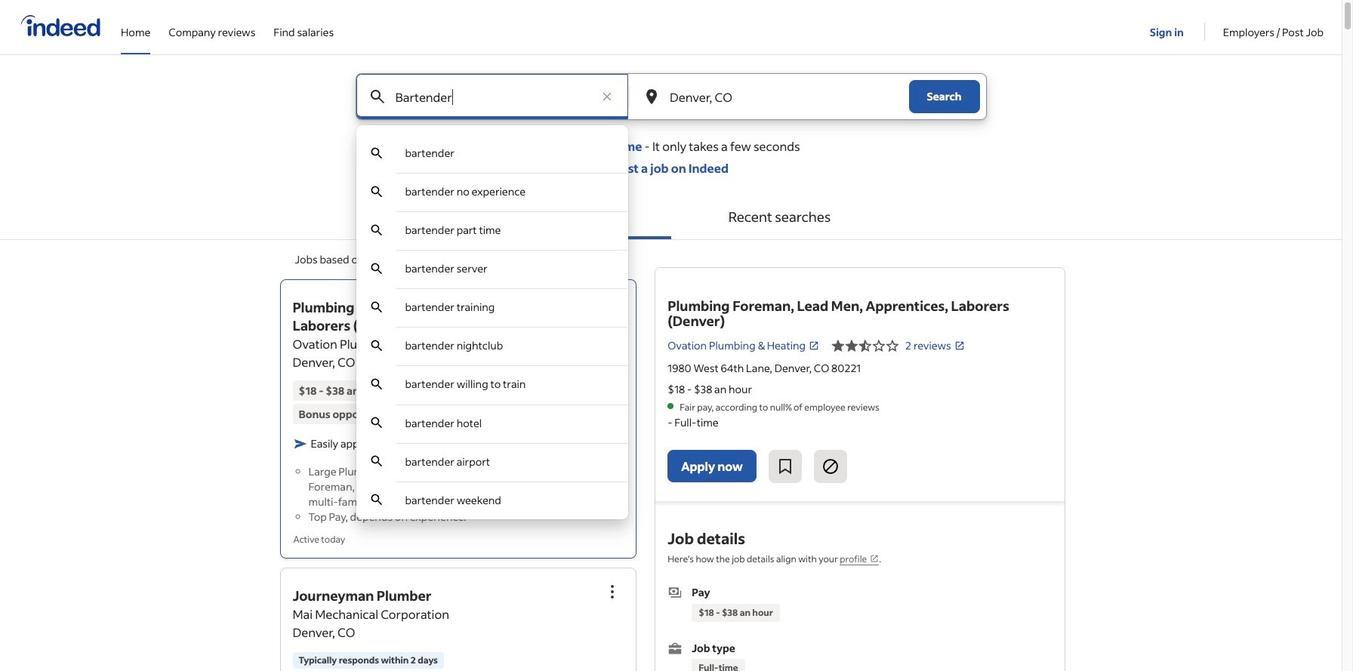 Task type: describe. For each thing, give the bounding box(es) containing it.
search: Job title, keywords, or company text field
[[392, 74, 592, 119]]

search suggestions list box
[[356, 134, 628, 520]]

2.5 out of 5 stars image
[[832, 337, 900, 355]]

2.5 out of 5 stars. link to 2 reviews company ratings (opens in a new tab) image
[[955, 340, 965, 351]]

job preferences (opens in a new window) image
[[870, 554, 879, 563]]

job actions for journeyman plumber is collapsed image
[[604, 583, 622, 601]]



Task type: locate. For each thing, give the bounding box(es) containing it.
main content
[[0, 73, 1342, 672]]

None search field
[[343, 73, 999, 520]]

tab list
[[0, 194, 1342, 240]]

save this job image
[[776, 458, 794, 476]]

clear what input image
[[600, 89, 615, 104]]

ovation plumbing & heating (opens in a new tab) image
[[809, 340, 820, 351]]

Edit location text field
[[667, 74, 879, 119]]

not interested image
[[822, 458, 840, 476]]

group
[[596, 287, 629, 320]]



Task type: vqa. For each thing, say whether or not it's contained in the screenshot.
Job actions for Journeyman Plumber is collapsed image
yes



